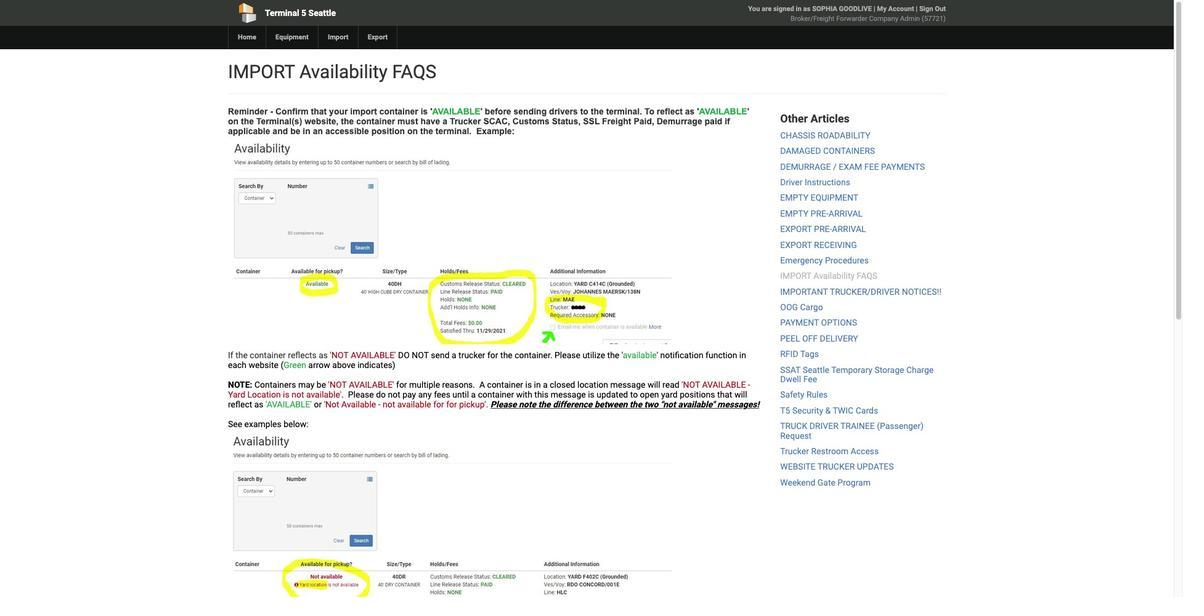 Task type: vqa. For each thing, say whether or not it's contained in the screenshot.
Cards
yes



Task type: describe. For each thing, give the bounding box(es) containing it.
demurrage / exam fee payments link
[[781, 162, 925, 172]]

'not
[[324, 400, 339, 410]]

trucker inside ' on the terminal(s) website, the container must have a trucker scac, customs status, ssl freight paid, demurrage paid if applicable and be in an accessible position on the terminal.  example:
[[450, 117, 481, 126]]

ssl
[[583, 117, 600, 126]]

notification
[[661, 351, 704, 361]]

trucker inside other articles chassis roadability damaged containers demurrage / exam fee payments driver instructions empty equipment empty pre-arrival export pre-arrival export receiving emergency procedures import availability faqs important trucker/driver notices!! oog cargo payment options peel off delivery rfid tags ssat seattle temporary storage charge dwell fee safety rules t5 security & twic cards truck driver trainee (passenger) request trucker restroom access website trucker updates weekend gate program
[[781, 447, 809, 457]]

damaged containers link
[[781, 146, 875, 156]]

1 horizontal spatial message
[[611, 380, 646, 390]]

2 empty from the top
[[781, 209, 809, 219]]

1 | from the left
[[874, 5, 876, 13]]

'not right reflects
[[330, 351, 349, 361]]

home
[[238, 33, 256, 41]]

1 vertical spatial available
[[397, 400, 431, 410]]

demurrage
[[781, 162, 831, 172]]

ssat seattle temporary storage charge dwell fee link
[[781, 365, 934, 385]]

'not down green arrow above indicates)
[[328, 380, 347, 390]]

example:
[[476, 126, 515, 136]]

sophia
[[813, 5, 838, 13]]

as left paid on the top
[[685, 107, 695, 117]]

off
[[803, 334, 818, 344]]

t5 security & twic cards link
[[781, 406, 878, 416]]

to for open
[[630, 390, 638, 400]]

trucker
[[818, 463, 855, 472]]

import availability faqs
[[228, 61, 437, 83]]

is inside 'not available - yard location is not available'
[[283, 390, 290, 400]]

please inside .  please do not pay any fees until a container with this message is updated to open yard positions that will reflect as
[[348, 390, 374, 400]]

cards
[[856, 406, 878, 416]]

the right must at the left top
[[420, 126, 433, 136]]

or
[[314, 400, 322, 410]]

as inside .  please do not pay any fees until a container with this message is updated to open yard positions that will reflect as
[[254, 400, 264, 410]]

0 horizontal spatial faqs
[[392, 61, 437, 83]]

faqs inside other articles chassis roadability damaged containers demurrage / exam fee payments driver instructions empty equipment empty pre-arrival export pre-arrival export receiving emergency procedures import availability faqs important trucker/driver notices!! oog cargo payment options peel off delivery rfid tags ssat seattle temporary storage charge dwell fee safety rules t5 security & twic cards truck driver trainee (passenger) request trucker restroom access website trucker updates weekend gate program
[[857, 271, 878, 281]]

oog cargo link
[[781, 303, 823, 313]]

may
[[298, 380, 315, 390]]

'available' or 'not available - not available for for pickup'. please note the difference between the two "not available" messages!
[[266, 400, 760, 410]]

be inside ' on the terminal(s) website, the container must have a trucker scac, customs status, ssl freight paid, demurrage paid if applicable and be in an accessible position on the terminal.  example:
[[290, 126, 300, 136]]

is inside .  please do not pay any fees until a container with this message is updated to open yard positions that will reflect as
[[588, 390, 595, 400]]

arrow
[[308, 361, 330, 370]]

trainee
[[841, 422, 875, 432]]

do
[[398, 351, 410, 361]]

this
[[535, 390, 549, 400]]

the right utilize
[[608, 351, 620, 361]]

charge
[[907, 365, 934, 375]]

' on the terminal(s) website, the container must have a trucker scac, customs status, ssl freight paid, demurrage paid if applicable and be in an accessible position on the terminal.  example:
[[228, 107, 750, 136]]

important trucker/driver notices!! link
[[781, 287, 942, 297]]

the left terminal.
[[591, 107, 604, 117]]

other articles chassis roadability damaged containers demurrage / exam fee payments driver instructions empty equipment empty pre-arrival export pre-arrival export receiving emergency procedures import availability faqs important trucker/driver notices!! oog cargo payment options peel off delivery rfid tags ssat seattle temporary storage charge dwell fee safety rules t5 security & twic cards truck driver trainee (passenger) request trucker restroom access website trucker updates weekend gate program
[[781, 112, 942, 488]]

reflects
[[288, 351, 317, 361]]

paid,
[[634, 117, 655, 126]]

for left multiple
[[396, 380, 407, 390]]

' left before
[[481, 107, 483, 117]]

1 vertical spatial pre-
[[814, 224, 832, 234]]

a inside ' on the terminal(s) website, the container must have a trucker scac, customs status, ssl freight paid, demurrage paid if applicable and be in an accessible position on the terminal.  example:
[[443, 117, 448, 126]]

fee
[[804, 375, 817, 385]]

read
[[663, 380, 680, 390]]

examples
[[244, 420, 282, 430]]

export
[[368, 33, 388, 41]]

accessible
[[325, 126, 369, 136]]

note
[[519, 400, 536, 410]]

as inside you are signed in as sophia goodlive | my account | sign out broker/freight forwarder company admin (57721)
[[804, 5, 811, 13]]

'not available - yard location is not available'
[[228, 380, 751, 400]]

0 vertical spatial that
[[311, 107, 327, 117]]

' left paid on the top
[[697, 107, 699, 117]]

location
[[578, 380, 608, 390]]

export link
[[358, 26, 397, 49]]

export receiving link
[[781, 240, 857, 250]]

instructions
[[805, 178, 851, 187]]

'not inside 'not available - yard location is not available'
[[682, 380, 700, 390]]

&
[[826, 406, 831, 416]]

the right website,
[[341, 117, 354, 126]]

will inside .  please do not pay any fees until a container with this message is updated to open yard positions that will reflect as
[[735, 390, 747, 400]]

green
[[284, 361, 306, 370]]

terminal
[[265, 8, 299, 18]]

seattle inside terminal 5 seattle link
[[309, 8, 336, 18]]

the left "terminal(s)" on the top left of the page
[[241, 117, 254, 126]]

out
[[935, 5, 946, 13]]

emergency
[[781, 256, 823, 266]]

see examples below:
[[228, 420, 309, 430]]

'available'
[[266, 400, 312, 410]]

and
[[273, 126, 288, 136]]

1 horizontal spatial be
[[317, 380, 326, 390]]

available'
[[349, 380, 394, 390]]

confirm
[[276, 107, 309, 117]]

must
[[398, 117, 418, 126]]

request
[[781, 431, 812, 441]]

see
[[228, 420, 242, 430]]

import
[[350, 107, 377, 117]]

containers
[[255, 380, 296, 390]]

with
[[516, 390, 533, 400]]

that inside .  please do not pay any fees until a container with this message is updated to open yard positions that will reflect as
[[717, 390, 733, 400]]

truck
[[781, 422, 808, 432]]

send
[[431, 351, 450, 361]]

other
[[781, 112, 808, 125]]

payment options link
[[781, 318, 857, 328]]

peel off delivery link
[[781, 334, 858, 344]]

customs
[[513, 117, 550, 126]]

is left this
[[526, 380, 532, 390]]

1 horizontal spatial on
[[407, 126, 418, 136]]

green arrow above indicates)
[[284, 361, 396, 370]]

account
[[889, 5, 914, 13]]

not inside 'not available - yard location is not available'
[[292, 390, 304, 400]]

5
[[301, 8, 306, 18]]

container inside ' on the terminal(s) website, the container must have a trucker scac, customs status, ssl freight paid, demurrage paid if applicable and be in an accessible position on the terminal.  example:
[[356, 117, 395, 126]]

ssat
[[781, 365, 801, 375]]

empty pre-arrival link
[[781, 209, 863, 219]]

(57721)
[[922, 15, 946, 23]]

oog
[[781, 303, 798, 313]]

security
[[793, 406, 824, 416]]

weekend
[[781, 478, 816, 488]]

website trucker updates link
[[781, 463, 894, 472]]

the right note
[[538, 400, 551, 410]]

containers
[[824, 146, 875, 156]]

rules
[[807, 390, 828, 400]]

before
[[485, 107, 511, 117]]

0 horizontal spatial will
[[648, 380, 661, 390]]

not left pay
[[383, 400, 395, 410]]

fees
[[434, 390, 451, 400]]

above
[[332, 361, 356, 370]]



Task type: locate. For each thing, give the bounding box(es) containing it.
1 export from the top
[[781, 224, 812, 234]]

0 horizontal spatial trucker
[[450, 117, 481, 126]]

that left your
[[311, 107, 327, 117]]

your
[[329, 107, 348, 117]]

' right if
[[747, 107, 750, 117]]

1 horizontal spatial availability
[[814, 271, 855, 281]]

0 horizontal spatial |
[[874, 5, 876, 13]]

trucker/driver
[[830, 287, 900, 297]]

import inside other articles chassis roadability damaged containers demurrage / exam fee payments driver instructions empty equipment empty pre-arrival export pre-arrival export receiving emergency procedures import availability faqs important trucker/driver notices!! oog cargo payment options peel off delivery rfid tags ssat seattle temporary storage charge dwell fee safety rules t5 security & twic cards truck driver trainee (passenger) request trucker restroom access website trucker updates weekend gate program
[[781, 271, 812, 281]]

reflect
[[657, 107, 683, 117], [228, 400, 252, 410]]

that right positions
[[717, 390, 733, 400]]

equipment
[[811, 193, 859, 203]]

please left do
[[348, 390, 374, 400]]

message up the between in the bottom of the page
[[611, 380, 646, 390]]

pre- down empty equipment link
[[811, 209, 829, 219]]

as up examples at bottom left
[[254, 400, 264, 410]]

1 horizontal spatial faqs
[[857, 271, 878, 281]]

reminder
[[228, 107, 268, 117]]

2 horizontal spatial -
[[748, 380, 751, 390]]

terminal 5 seattle link
[[228, 0, 517, 26]]

empty equipment link
[[781, 193, 859, 203]]

available'
[[306, 390, 342, 400]]

available up open on the right bottom
[[623, 351, 657, 361]]

t5
[[781, 406, 791, 416]]

1 vertical spatial that
[[717, 390, 733, 400]]

home link
[[228, 26, 266, 49]]

export up emergency
[[781, 240, 812, 250]]

available down multiple
[[397, 400, 431, 410]]

weekend gate program link
[[781, 478, 871, 488]]

1 vertical spatial -
[[748, 380, 751, 390]]

any
[[418, 390, 432, 400]]

dwell
[[781, 375, 801, 385]]

website
[[781, 463, 816, 472]]

freight
[[602, 117, 632, 126]]

0 vertical spatial export
[[781, 224, 812, 234]]

options
[[821, 318, 857, 328]]

' left notification
[[657, 351, 658, 361]]

0 vertical spatial empty
[[781, 193, 809, 203]]

in right function
[[740, 351, 746, 361]]

paid
[[705, 117, 723, 126]]

availability down import link
[[300, 61, 388, 83]]

message
[[611, 380, 646, 390], [551, 390, 586, 400]]

payment
[[781, 318, 819, 328]]

scac,
[[484, 117, 510, 126]]

0 vertical spatial pre-
[[811, 209, 829, 219]]

' left do
[[395, 351, 396, 361]]

1 horizontal spatial |
[[916, 5, 918, 13]]

trucker left scac,
[[450, 117, 481, 126]]

website
[[249, 361, 279, 370]]

0 vertical spatial import
[[228, 61, 295, 83]]

1 vertical spatial faqs
[[857, 271, 878, 281]]

0 vertical spatial faqs
[[392, 61, 437, 83]]

reflect inside .  please do not pay any fees until a container with this message is updated to open yard positions that will reflect as
[[228, 400, 252, 410]]

to inside .  please do not pay any fees until a container with this message is updated to open yard positions that will reflect as
[[630, 390, 638, 400]]

seattle inside other articles chassis roadability damaged containers demurrage / exam fee payments driver instructions empty equipment empty pre-arrival export pre-arrival export receiving emergency procedures import availability faqs important trucker/driver notices!! oog cargo payment options peel off delivery rfid tags ssat seattle temporary storage charge dwell fee safety rules t5 security & twic cards truck driver trainee (passenger) request trucker restroom access website trucker updates weekend gate program
[[803, 365, 830, 375]]

not inside .  please do not pay any fees until a container with this message is updated to open yard positions that will reflect as
[[388, 390, 401, 400]]

to right drivers
[[580, 107, 589, 117]]

1 horizontal spatial import
[[781, 271, 812, 281]]

damaged
[[781, 146, 821, 156]]

restroom
[[811, 447, 849, 457]]

empty down driver
[[781, 193, 809, 203]]

terminal(s)
[[256, 117, 302, 126]]

not right do
[[388, 390, 401, 400]]

equipment link
[[266, 26, 318, 49]]

0 horizontal spatial import
[[228, 61, 295, 83]]

- up messages!
[[748, 380, 751, 390]]

truck driver trainee (passenger) request link
[[781, 422, 924, 441]]

0 horizontal spatial please
[[348, 390, 374, 400]]

will right positions
[[735, 390, 747, 400]]

1 vertical spatial reflect
[[228, 400, 252, 410]]

available
[[623, 351, 657, 361], [397, 400, 431, 410]]

2 export from the top
[[781, 240, 812, 250]]

1 empty from the top
[[781, 193, 809, 203]]

import link
[[318, 26, 358, 49]]

0 horizontal spatial reflect
[[228, 400, 252, 410]]

import
[[228, 61, 295, 83], [781, 271, 812, 281]]

be
[[290, 126, 300, 136], [317, 380, 326, 390]]

seattle right 5
[[309, 8, 336, 18]]

not left or
[[292, 390, 304, 400]]

0 vertical spatial to
[[580, 107, 589, 117]]

export up export receiving link
[[781, 224, 812, 234]]

be right and
[[290, 126, 300, 136]]

1 vertical spatial seattle
[[803, 365, 830, 375]]

(
[[281, 361, 284, 370]]

1 vertical spatial trucker
[[781, 447, 809, 457]]

note: containers may be 'not
[[228, 380, 347, 390]]

on left "terminal(s)" on the top left of the page
[[228, 117, 239, 126]]

a left closed
[[543, 380, 548, 390]]

you
[[748, 5, 760, 13]]

- inside 'not available - yard location is not available'
[[748, 380, 751, 390]]

pickup'.
[[459, 400, 488, 410]]

1 vertical spatial empty
[[781, 209, 809, 219]]

available
[[342, 400, 376, 410]]

0 horizontal spatial availability
[[300, 61, 388, 83]]

multiple
[[409, 380, 440, 390]]

available' for multiple reasons.  a container is in a closed location message will read
[[349, 380, 682, 390]]

sign
[[920, 5, 934, 13]]

broker/freight
[[791, 15, 835, 23]]

1 vertical spatial availability
[[814, 271, 855, 281]]

container inside .  please do not pay any fees until a container with this message is updated to open yard positions that will reflect as
[[478, 390, 514, 400]]

0 vertical spatial -
[[270, 107, 273, 117]]

on left have
[[407, 126, 418, 136]]

0 vertical spatial reflect
[[657, 107, 683, 117]]

1 vertical spatial export
[[781, 240, 812, 250]]

a inside .  please do not pay any fees until a container with this message is updated to open yard positions that will reflect as
[[471, 390, 476, 400]]

a right have
[[443, 117, 448, 126]]

message right this
[[551, 390, 586, 400]]

reflect down note:
[[228, 400, 252, 410]]

' right must at the left top
[[430, 107, 432, 117]]

1 vertical spatial arrival
[[832, 224, 866, 234]]

pay
[[403, 390, 416, 400]]

as up broker/freight
[[804, 5, 811, 13]]

please down available' for multiple reasons.  a container is in a closed location message will read at the bottom of page
[[491, 400, 517, 410]]

2 vertical spatial -
[[378, 400, 381, 410]]

1 horizontal spatial reflect
[[657, 107, 683, 117]]

driver
[[810, 422, 839, 432]]

drivers
[[549, 107, 578, 117]]

message inside .  please do not pay any fees until a container with this message is updated to open yard positions that will reflect as
[[551, 390, 586, 400]]

is right location
[[283, 390, 290, 400]]

in right signed
[[796, 5, 802, 13]]

availability down emergency procedures link
[[814, 271, 855, 281]]

1 horizontal spatial that
[[717, 390, 733, 400]]

- right available
[[378, 400, 381, 410]]

| left my
[[874, 5, 876, 13]]

driver instructions link
[[781, 178, 851, 187]]

will left read
[[648, 380, 661, 390]]

' inside '' notification function in each website ('
[[657, 351, 658, 361]]

0 horizontal spatial message
[[551, 390, 586, 400]]

- left confirm
[[270, 107, 273, 117]]

1 horizontal spatial available
[[623, 351, 657, 361]]

updates
[[857, 463, 894, 472]]

arrival up receiving
[[832, 224, 866, 234]]

twic
[[833, 406, 854, 416]]

if
[[725, 117, 730, 126]]

' inside ' on the terminal(s) website, the container must have a trucker scac, customs status, ssl freight paid, demurrage paid if applicable and be in an accessible position on the terminal.  example:
[[747, 107, 750, 117]]

applicable
[[228, 126, 270, 136]]

export
[[781, 224, 812, 234], [781, 240, 812, 250]]

roadability
[[818, 131, 871, 140]]

0 vertical spatial available
[[623, 351, 657, 361]]

access
[[851, 447, 879, 457]]

to for the
[[580, 107, 589, 117]]

admin
[[900, 15, 920, 23]]

cargo
[[800, 303, 823, 313]]

arrival
[[829, 209, 863, 219], [832, 224, 866, 234]]

0 horizontal spatial to
[[580, 107, 589, 117]]

available inside 'not available - yard location is not available'
[[702, 380, 746, 390]]

'
[[430, 107, 432, 117], [481, 107, 483, 117], [697, 107, 699, 117], [747, 107, 750, 117], [395, 351, 396, 361], [622, 351, 623, 361], [657, 351, 658, 361]]

1 vertical spatial be
[[317, 380, 326, 390]]

a right send
[[452, 351, 457, 361]]

for right trucker
[[488, 351, 498, 361]]

in inside you are signed in as sophia goodlive | my account | sign out broker/freight forwarder company admin (57721)
[[796, 5, 802, 13]]

import down emergency
[[781, 271, 812, 281]]

| left sign
[[916, 5, 918, 13]]

faqs up trucker/driver on the right top of the page
[[857, 271, 878, 281]]

fee
[[865, 162, 879, 172]]

goodlive
[[839, 5, 872, 13]]

seattle down tags
[[803, 365, 830, 375]]

0 vertical spatial availability
[[300, 61, 388, 83]]

.  please do not pay any fees until a container with this message is updated to open yard positions that will reflect as
[[228, 390, 747, 410]]

0 horizontal spatial be
[[290, 126, 300, 136]]

to left open on the right bottom
[[630, 390, 638, 400]]

1 vertical spatial to
[[630, 390, 638, 400]]

1 horizontal spatial please
[[491, 400, 517, 410]]

two
[[644, 400, 659, 410]]

please
[[348, 390, 374, 400], [491, 400, 517, 410]]

reflect right to
[[657, 107, 683, 117]]

my account link
[[877, 5, 914, 13]]

peel
[[781, 334, 800, 344]]

0 horizontal spatial available
[[397, 400, 431, 410]]

0 horizontal spatial on
[[228, 117, 239, 126]]

availability inside other articles chassis roadability damaged containers demurrage / exam fee payments driver instructions empty equipment empty pre-arrival export pre-arrival export receiving emergency procedures import availability faqs important trucker/driver notices!! oog cargo payment options peel off delivery rfid tags ssat seattle temporary storage charge dwell fee safety rules t5 security & twic cards truck driver trainee (passenger) request trucker restroom access website trucker updates weekend gate program
[[814, 271, 855, 281]]

forwarder
[[837, 15, 868, 23]]

important
[[781, 287, 828, 297]]

chassis roadability link
[[781, 131, 871, 140]]

0 vertical spatial seattle
[[309, 8, 336, 18]]

import down home link
[[228, 61, 295, 83]]

(passenger)
[[877, 422, 924, 432]]

2 | from the left
[[916, 5, 918, 13]]

arrival down 'equipment'
[[829, 209, 863, 219]]

1 horizontal spatial -
[[378, 400, 381, 410]]

|
[[874, 5, 876, 13], [916, 5, 918, 13]]

is right must at the left top
[[421, 107, 428, 117]]

messages!
[[718, 400, 760, 410]]

faqs up must at the left top
[[392, 61, 437, 83]]

0 vertical spatial arrival
[[829, 209, 863, 219]]

in left an
[[303, 126, 311, 136]]

the left the two at the right
[[630, 400, 642, 410]]

1 horizontal spatial seattle
[[803, 365, 830, 375]]

0 horizontal spatial that
[[311, 107, 327, 117]]

in inside '' notification function in each website ('
[[740, 351, 746, 361]]

for right the any
[[433, 400, 444, 410]]

1 horizontal spatial will
[[735, 390, 747, 400]]

as
[[804, 5, 811, 13], [685, 107, 695, 117], [319, 351, 328, 361], [254, 400, 264, 410]]

the right if
[[236, 351, 248, 361]]

1 vertical spatial import
[[781, 271, 812, 281]]

0 horizontal spatial -
[[270, 107, 273, 117]]

trucker down request
[[781, 447, 809, 457]]

a right until
[[471, 390, 476, 400]]

export pre-arrival link
[[781, 224, 866, 234]]

is left the updated
[[588, 390, 595, 400]]

yard
[[228, 390, 245, 400]]

' right utilize
[[622, 351, 623, 361]]

my
[[877, 5, 887, 13]]

as right reflects
[[319, 351, 328, 361]]

be right may at the left of the page
[[317, 380, 326, 390]]

'not right read
[[682, 380, 700, 390]]

empty down empty equipment link
[[781, 209, 809, 219]]

reminder - confirm that your import container is ' available ' before sending drivers to the terminal. to reflect as ' available
[[228, 107, 747, 117]]

container. please
[[515, 351, 581, 361]]

the up available' for multiple reasons.  a container is in a closed location message will read at the bottom of page
[[501, 351, 513, 361]]

rfid tags link
[[781, 350, 819, 360]]

import
[[328, 33, 349, 41]]

0 vertical spatial trucker
[[450, 117, 481, 126]]

pre- down the empty pre-arrival link
[[814, 224, 832, 234]]

0 horizontal spatial seattle
[[309, 8, 336, 18]]

"not
[[661, 400, 676, 410]]

in inside ' on the terminal(s) website, the container must have a trucker scac, customs status, ssl freight paid, demurrage paid if applicable and be in an accessible position on the terminal.  example:
[[303, 126, 311, 136]]

website,
[[305, 117, 339, 126]]

1 horizontal spatial to
[[630, 390, 638, 400]]

0 vertical spatial be
[[290, 126, 300, 136]]

driver
[[781, 178, 803, 187]]

in right with
[[534, 380, 541, 390]]

pre-
[[811, 209, 829, 219], [814, 224, 832, 234]]

procedures
[[825, 256, 869, 266]]

for left pickup'.
[[446, 400, 457, 410]]

1 horizontal spatial trucker
[[781, 447, 809, 457]]



